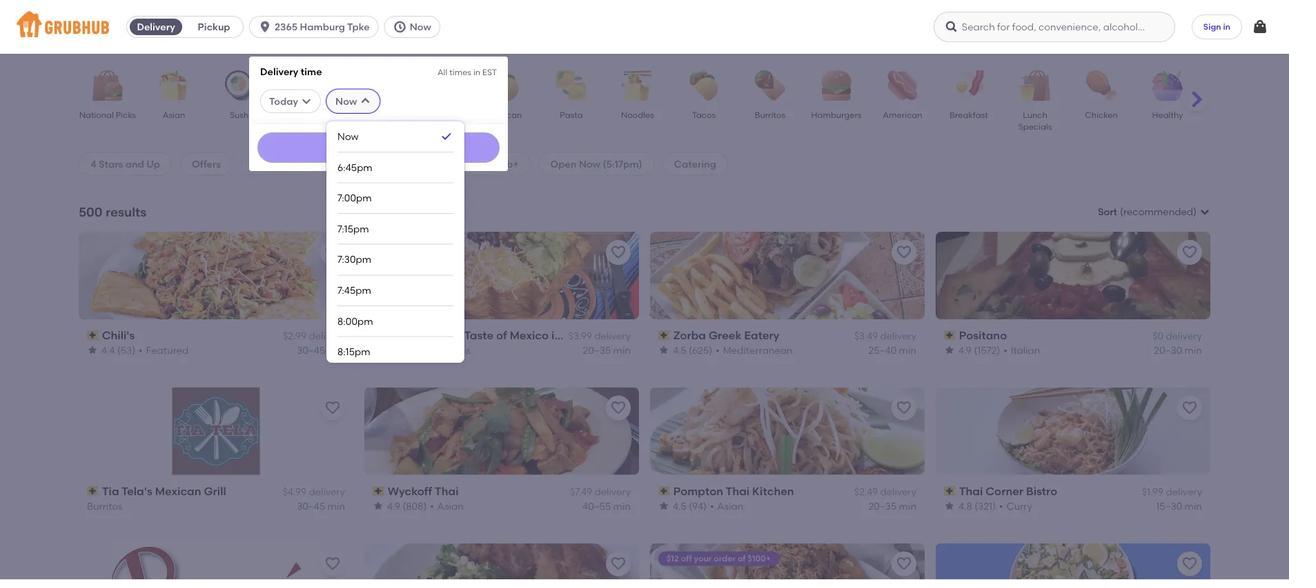 Task type: locate. For each thing, give the bounding box(es) containing it.
tia tela's mexican grill
[[102, 485, 226, 498]]

30–45 min down $2.99 delivery
[[297, 344, 345, 356]]

in
[[1224, 22, 1231, 32], [474, 67, 481, 77], [552, 329, 561, 342]]

minutes
[[350, 158, 388, 170]]

asian down asian image
[[163, 110, 185, 120]]

2 vertical spatial burritos
[[87, 500, 123, 512]]

grubhub+
[[471, 158, 519, 170]]

thai
[[435, 485, 459, 498], [726, 485, 750, 498], [959, 485, 983, 498]]

$7.49
[[570, 486, 592, 498]]

burritos down 'tia'
[[87, 500, 123, 512]]

star icon image left 4.9 (1572)
[[944, 345, 956, 356]]

0 vertical spatial 4.5
[[673, 344, 687, 356]]

lunch
[[1023, 110, 1048, 120]]

delivery right $3.99
[[595, 330, 631, 342]]

thai left kitchen
[[726, 485, 750, 498]]

asian down pompton thai kitchen
[[718, 500, 744, 512]]

25–40 min
[[869, 344, 917, 356]]

• for pompton thai kitchen
[[710, 500, 714, 512]]

1 horizontal spatial • asian
[[710, 500, 744, 512]]

1 vertical spatial burritos
[[435, 344, 471, 356]]

2 horizontal spatial thai
[[959, 485, 983, 498]]

20–35 min down the $3.99 delivery
[[583, 344, 631, 356]]

delivery for delivery time
[[260, 66, 299, 77]]

subscription pass image down 8:00pm
[[373, 331, 385, 340]]

1 vertical spatial 4.9
[[387, 500, 400, 512]]

0 vertical spatial 30–45
[[297, 344, 325, 356]]

now up italian 'image'
[[410, 21, 431, 33]]

30
[[336, 158, 348, 170]]

1 • asian from the left
[[430, 500, 464, 512]]

• asian down pompton thai kitchen
[[710, 500, 744, 512]]

30–45 min for chili's
[[297, 344, 345, 356]]

4.5
[[673, 344, 687, 356], [673, 500, 687, 512]]

chinese
[[290, 110, 323, 120]]

delivery button
[[127, 16, 185, 38]]

$100+
[[748, 554, 771, 564]]

• right (1572)
[[1004, 344, 1008, 356]]

4.9 for wyckoff thai
[[387, 500, 400, 512]]

star icon image left "4.9 (808)"
[[373, 501, 384, 512]]

0 vertical spatial 30–45 min
[[297, 344, 345, 356]]

delivery inside button
[[137, 21, 175, 33]]

kitchen
[[753, 485, 794, 498]]

subscription pass image left chili's
[[87, 331, 99, 340]]

0 horizontal spatial 20–35
[[583, 344, 611, 356]]

list box
[[338, 121, 454, 581]]

1 horizontal spatial $0
[[1153, 330, 1164, 342]]

1 horizontal spatial 20–35 min
[[869, 500, 917, 512]]

in inside button
[[1224, 22, 1231, 32]]

• mediterranean
[[716, 344, 793, 356]]

pasta image
[[547, 70, 596, 101]]

2365 hamburg tpke
[[275, 21, 370, 33]]

min down $2.99 delivery
[[328, 344, 345, 356]]

4.9 left (1572)
[[959, 344, 972, 356]]

delivery up 20–30 min
[[1166, 330, 1203, 342]]

subscription pass image left 'tia'
[[87, 487, 99, 496]]

delivery up 8:15pm
[[309, 330, 345, 342]]

svg image left '2365' at the left top of page
[[258, 20, 272, 34]]

2 30–45 min from the top
[[297, 500, 345, 512]]

0 vertical spatial delivery
[[137, 21, 175, 33]]

0 vertical spatial burritos
[[755, 110, 786, 120]]

delivery left pickup
[[137, 21, 175, 33]]

1 thai from the left
[[435, 485, 459, 498]]

• right (53)
[[139, 344, 143, 356]]

1 horizontal spatial thai
[[726, 485, 750, 498]]

check icon image
[[440, 130, 454, 144]]

svg image inside the 2365 hamburg tpke button
[[258, 20, 272, 34]]

1 vertical spatial 30–45
[[297, 500, 325, 512]]

zorba
[[674, 329, 706, 342]]

mexican image
[[481, 70, 530, 101]]

american image
[[879, 70, 927, 101]]

25–40
[[869, 344, 897, 356]]

delivery right $2.49
[[881, 486, 917, 498]]

delivery for wyckoff thai
[[595, 486, 631, 498]]

1 horizontal spatial asian
[[438, 500, 464, 512]]

asian for pompton thai kitchen
[[718, 500, 744, 512]]

tpke
[[347, 21, 370, 33]]

0 horizontal spatial svg image
[[945, 20, 959, 34]]

pizza image
[[349, 70, 397, 101]]

sign
[[1204, 22, 1222, 32]]

svg image up breakfast image
[[945, 20, 959, 34]]

0 horizontal spatial of
[[496, 329, 507, 342]]

$0 for $0 delivery
[[253, 158, 264, 170]]

0 horizontal spatial thai
[[435, 485, 459, 498]]

now option
[[338, 121, 454, 153]]

500 results
[[79, 204, 147, 220]]

1 horizontal spatial 20–35
[[869, 500, 897, 512]]

save this restaurant image
[[324, 244, 341, 261], [610, 244, 627, 261], [324, 400, 341, 417], [610, 400, 627, 417], [896, 400, 913, 417], [324, 556, 341, 573], [896, 556, 913, 573]]

save this restaurant image for pompton thai kitchen
[[896, 400, 913, 417]]

20–35 down $2.49 delivery on the right bottom
[[869, 500, 897, 512]]

subscription pass image left "zorba"
[[659, 331, 671, 340]]

sign in button
[[1192, 14, 1243, 39]]

save this restaurant image
[[896, 244, 913, 261], [1182, 244, 1199, 261], [1182, 400, 1199, 417], [610, 556, 627, 573], [1182, 556, 1199, 573]]

taste
[[464, 329, 494, 342]]

svg image
[[258, 20, 272, 34], [393, 20, 407, 34], [301, 96, 312, 107], [360, 96, 371, 107]]

30–45 for chili's
[[297, 344, 325, 356]]

lunch specials image
[[1011, 70, 1060, 101]]

now inside option
[[338, 131, 359, 142]]

list box containing now
[[338, 121, 454, 581]]

(5:17pm)
[[603, 158, 643, 170]]

min
[[328, 344, 345, 356], [614, 344, 631, 356], [899, 344, 917, 356], [1185, 344, 1203, 356], [328, 500, 345, 512], [614, 500, 631, 512], [899, 500, 917, 512], [1185, 500, 1203, 512]]

mexican left the grill
[[155, 485, 201, 498]]

• down greek
[[716, 344, 720, 356]]

2 horizontal spatial burritos
[[755, 110, 786, 120]]

asian for wyckoff thai
[[438, 500, 464, 512]]

• for chili's
[[139, 344, 143, 356]]

in right sign on the right
[[1224, 22, 1231, 32]]

svg image up chinese
[[301, 96, 312, 107]]

subscription pass image left positano
[[944, 331, 957, 340]]

delivery up 15–30 min
[[1166, 486, 1203, 498]]

1 4.5 from the top
[[673, 344, 687, 356]]

2 4.5 from the top
[[673, 500, 687, 512]]

pickup button
[[185, 16, 243, 38]]

delivery up 40–55 min
[[595, 486, 631, 498]]

20–35
[[583, 344, 611, 356], [869, 500, 897, 512]]

asian down wyckoff thai
[[438, 500, 464, 512]]

italian right (1572)
[[1011, 344, 1041, 356]]

of right 'order'
[[738, 554, 746, 564]]

0 horizontal spatial • asian
[[430, 500, 464, 512]]

0 vertical spatial 20–35
[[583, 344, 611, 356]]

• asian down wyckoff thai
[[430, 500, 464, 512]]

1 vertical spatial $0
[[1153, 330, 1164, 342]]

0 horizontal spatial 4.9
[[387, 500, 400, 512]]

30–45 down $4.99 delivery
[[297, 500, 325, 512]]

• right (94)
[[710, 500, 714, 512]]

in left est
[[474, 67, 481, 77]]

0 vertical spatial $0
[[253, 158, 264, 170]]

0 horizontal spatial 20–35 min
[[583, 344, 631, 356]]

1 30–45 min from the top
[[297, 344, 345, 356]]

0 vertical spatial in
[[1224, 22, 1231, 32]]

2 30–45 from the top
[[297, 500, 325, 512]]

1 vertical spatial in
[[474, 67, 481, 77]]

0 horizontal spatial $0
[[253, 158, 264, 170]]

delivery up the 25–40 min at right
[[881, 330, 917, 342]]

hamburgers
[[812, 110, 862, 120]]

american
[[883, 110, 923, 120]]

subscription pass image
[[659, 331, 671, 340], [944, 331, 957, 340], [373, 487, 385, 496], [659, 487, 671, 496], [944, 487, 957, 496]]

save this restaurant image for wyckoff thai
[[610, 400, 627, 417]]

subscription pass image left corner
[[944, 487, 957, 496]]

delivery for positano
[[1166, 330, 1203, 342]]

svg image inside now "button"
[[393, 20, 407, 34]]

subscription pass image
[[87, 331, 99, 340], [373, 331, 385, 340], [87, 487, 99, 496]]

burritos down the burritos image
[[755, 110, 786, 120]]

subscription pass image for chili's
[[87, 331, 99, 340]]

stars
[[99, 158, 123, 170]]

• down wyckoff thai
[[430, 500, 434, 512]]

sushi
[[230, 110, 251, 120]]

mexican down mexican image
[[489, 110, 522, 120]]

0 vertical spatial italian
[[426, 110, 452, 120]]

subscription pass image for zorba greek eatery
[[659, 331, 671, 340]]

1 vertical spatial of
[[738, 554, 746, 564]]

30–45 down $2.99 delivery
[[297, 344, 325, 356]]

4.5 (94)
[[673, 500, 707, 512]]

of right taste
[[496, 329, 507, 342]]

• for zorba greek eatery
[[716, 344, 720, 356]]

0 horizontal spatial italian
[[426, 110, 452, 120]]

subscription pass image for positano
[[944, 331, 957, 340]]

thai up 4.8
[[959, 485, 983, 498]]

4.5 for pompton thai kitchen
[[673, 500, 687, 512]]

guacamole a taste of mexico in wayne
[[388, 329, 602, 342]]

4 stars and up
[[90, 158, 160, 170]]

0 horizontal spatial burritos
[[87, 500, 123, 512]]

min down $4.99 delivery
[[328, 500, 345, 512]]

star icon image left 4.5 (94)
[[659, 501, 670, 512]]

lunch specials
[[1019, 110, 1052, 132]]

healthy image
[[1144, 70, 1192, 101]]

min for zorba greek eatery
[[899, 344, 917, 356]]

update button
[[258, 132, 500, 163]]

30–45 min down $4.99 delivery
[[297, 500, 345, 512]]

3 thai from the left
[[959, 485, 983, 498]]

1 vertical spatial 4.5
[[673, 500, 687, 512]]

star icon image left 4.4
[[87, 345, 98, 356]]

delivery for pompton thai kitchen
[[881, 486, 917, 498]]

0 horizontal spatial in
[[474, 67, 481, 77]]

greek
[[709, 329, 742, 342]]

star icon image for wyckoff thai
[[373, 501, 384, 512]]

delivery time
[[260, 66, 322, 77]]

• for wyckoff thai
[[430, 500, 434, 512]]

20–35 min for pompton thai kitchen
[[869, 500, 917, 512]]

positano
[[959, 329, 1007, 342]]

• asian
[[430, 500, 464, 512], [710, 500, 744, 512]]

thai for pompton
[[726, 485, 750, 498]]

in left $3.99
[[552, 329, 561, 342]]

thai right wyckoff
[[435, 485, 459, 498]]

pizza
[[363, 110, 383, 120]]

20–35 down the $3.99 delivery
[[583, 344, 611, 356]]

4.9 left (808)
[[387, 500, 400, 512]]

pasta
[[560, 110, 583, 120]]

20–35 min down $2.49 delivery on the right bottom
[[869, 500, 917, 512]]

min down $0 delivery
[[1185, 344, 1203, 356]]

2 thai from the left
[[726, 485, 750, 498]]

star icon image
[[87, 345, 98, 356], [659, 345, 670, 356], [944, 345, 956, 356], [373, 501, 384, 512], [659, 501, 670, 512], [944, 501, 956, 512]]

1 vertical spatial 20–35
[[869, 500, 897, 512]]

of
[[496, 329, 507, 342], [738, 554, 746, 564]]

save this restaurant image for chili's
[[324, 244, 341, 261]]

4.5 left (94)
[[673, 500, 687, 512]]

min for guacamole a taste of mexico in wayne
[[614, 344, 631, 356]]

4.9 (1572)
[[959, 344, 1001, 356]]

2 horizontal spatial asian
[[718, 500, 744, 512]]

delivery for thai corner bistro
[[1166, 486, 1203, 498]]

$12
[[667, 554, 679, 564]]

star icon image left 4.8
[[944, 501, 956, 512]]

min down the $3.99 delivery
[[614, 344, 631, 356]]

mediterranean
[[723, 344, 793, 356]]

$3.49
[[855, 330, 878, 342]]

star icon image left 4.5 (625)
[[659, 345, 670, 356]]

2 horizontal spatial in
[[1224, 22, 1231, 32]]

1 horizontal spatial in
[[552, 329, 561, 342]]

0 vertical spatial 20–35 min
[[583, 344, 631, 356]]

tia
[[102, 485, 119, 498]]

1 horizontal spatial mexican
[[489, 110, 522, 120]]

$12 off your order of $100+
[[667, 554, 771, 564]]

1 30–45 from the top
[[297, 344, 325, 356]]

save this restaurant image for zorba greek eatery
[[896, 244, 913, 261]]

delivery up the today
[[260, 66, 299, 77]]

asian
[[163, 110, 185, 120], [438, 500, 464, 512], [718, 500, 744, 512]]

subscription pass image for wyckoff thai
[[373, 487, 385, 496]]

4.5 down "zorba"
[[673, 344, 687, 356]]

4
[[90, 158, 96, 170]]

$3.99
[[569, 330, 592, 342]]

1 vertical spatial 20–35 min
[[869, 500, 917, 512]]

• down corner
[[1000, 500, 1003, 512]]

1 horizontal spatial 4.9
[[959, 344, 972, 356]]

subscription pass image left pompton
[[659, 487, 671, 496]]

bensi restaurant - wayne logo image
[[108, 544, 324, 581]]

min right 15–30
[[1185, 500, 1203, 512]]

0 vertical spatial mexican
[[489, 110, 522, 120]]

$0 up '20–30'
[[1153, 330, 1164, 342]]

delivery right $4.99
[[309, 486, 345, 498]]

•
[[139, 344, 143, 356], [716, 344, 720, 356], [1004, 344, 1008, 356], [430, 500, 434, 512], [710, 500, 714, 512], [1000, 500, 1003, 512]]

svg image right 'sign in' button
[[1252, 19, 1269, 35]]

0 horizontal spatial asian
[[163, 110, 185, 120]]

star icon image for zorba greek eatery
[[659, 345, 670, 356]]

1 vertical spatial delivery
[[260, 66, 299, 77]]

min right 25–40
[[899, 344, 917, 356]]

tacos
[[692, 110, 716, 120]]

min for positano
[[1185, 344, 1203, 356]]

min right 40–55 on the bottom of page
[[614, 500, 631, 512]]

chinese image
[[282, 70, 331, 101]]

subscription pass image left wyckoff
[[373, 487, 385, 496]]

0 vertical spatial 4.9
[[959, 344, 972, 356]]

30–45
[[297, 344, 325, 356], [297, 500, 325, 512]]

1 vertical spatial 30–45 min
[[297, 500, 345, 512]]

update
[[363, 142, 394, 153]]

1 horizontal spatial italian
[[1011, 344, 1041, 356]]

burritos
[[755, 110, 786, 120], [435, 344, 471, 356], [87, 500, 123, 512]]

pickup
[[198, 21, 230, 33]]

italian up 'check icon'
[[426, 110, 452, 120]]

burritos down a
[[435, 344, 471, 356]]

svg image right tpke
[[393, 20, 407, 34]]

delivery for guacamole a taste of mexico in wayne
[[595, 330, 631, 342]]

mexican
[[489, 110, 522, 120], [155, 485, 201, 498]]

chili's
[[102, 329, 135, 342]]

now up 30 at the left top of page
[[338, 131, 359, 142]]

$2.99
[[283, 330, 307, 342]]

delivery down chinese
[[266, 158, 304, 170]]

grubhub plus flag logo image
[[454, 158, 468, 169]]

breakfast
[[950, 110, 988, 120]]

4.9 for positano
[[959, 344, 972, 356]]

now
[[410, 21, 431, 33], [336, 95, 357, 107], [338, 131, 359, 142], [579, 158, 601, 170]]

corner
[[986, 485, 1024, 498]]

0 horizontal spatial mexican
[[155, 485, 201, 498]]

2 • asian from the left
[[710, 500, 744, 512]]

list box inside main navigation navigation
[[338, 121, 454, 581]]

1 horizontal spatial burritos
[[435, 344, 471, 356]]

4.9 (808)
[[387, 500, 427, 512]]

min for chili's
[[328, 344, 345, 356]]

specials
[[1019, 122, 1052, 132]]

min down $2.49 delivery on the right bottom
[[899, 500, 917, 512]]

noodles
[[621, 110, 654, 120]]

(53)
[[117, 344, 135, 356]]

30–45 min for tia tela's mexican grill
[[297, 500, 345, 512]]

healthy
[[1153, 110, 1184, 120]]

$0 right offers
[[253, 158, 264, 170]]

1 vertical spatial italian
[[1011, 344, 1041, 356]]

svg image
[[1252, 19, 1269, 35], [945, 20, 959, 34]]

italian image
[[415, 70, 463, 101]]



Task type: describe. For each thing, give the bounding box(es) containing it.
20–35 for pompton thai kitchen
[[869, 500, 897, 512]]

tela's
[[122, 485, 152, 498]]

subscription pass image for thai corner bistro
[[944, 487, 957, 496]]

all
[[438, 67, 448, 77]]

20–35 for guacamole a taste of mexico in wayne
[[583, 344, 611, 356]]

asian image
[[150, 70, 198, 101]]

$0 delivery
[[253, 158, 304, 170]]

$0 delivery
[[1153, 330, 1203, 342]]

chicken
[[1085, 110, 1118, 120]]

15–30 min
[[1157, 500, 1203, 512]]

$2.49 delivery
[[855, 486, 917, 498]]

1 horizontal spatial of
[[738, 554, 746, 564]]

$2.49
[[855, 486, 878, 498]]

chicken image
[[1078, 70, 1126, 101]]

hamburgers image
[[813, 70, 861, 101]]

and
[[126, 158, 144, 170]]

wyckoff thai
[[388, 485, 459, 498]]

picks
[[116, 110, 136, 120]]

2 vertical spatial in
[[552, 329, 561, 342]]

off
[[681, 554, 692, 564]]

$7.49 delivery
[[570, 486, 631, 498]]

all times in est
[[438, 67, 497, 77]]

star icon image for chili's
[[87, 345, 98, 356]]

burritos for guacamole a taste of mexico in wayne
[[435, 344, 471, 356]]

save this restaurant image for guacamole a taste of mexico in wayne
[[610, 244, 627, 261]]

7:45pm
[[338, 285, 371, 296]]

eatery
[[745, 329, 780, 342]]

noodles image
[[614, 70, 662, 101]]

20–35 min for guacamole a taste of mexico in wayne
[[583, 344, 631, 356]]

4.4 (53)
[[101, 344, 135, 356]]

• asian for pompton
[[710, 500, 744, 512]]

hamburg
[[300, 21, 345, 33]]

$3.49 delivery
[[855, 330, 917, 342]]

(625)
[[689, 344, 713, 356]]

2365 hamburg tpke button
[[249, 16, 384, 38]]

40–55 min
[[583, 500, 631, 512]]

6:45pm
[[338, 161, 373, 173]]

order
[[714, 554, 736, 564]]

up
[[147, 158, 160, 170]]

tia tela's mexican grill logo image
[[172, 388, 260, 475]]

today
[[269, 95, 298, 107]]

$3.99 delivery
[[569, 330, 631, 342]]

save this restaurant image for positano
[[1182, 244, 1199, 261]]

4.8
[[959, 500, 973, 512]]

min for thai corner bistro
[[1185, 500, 1203, 512]]

delivery for delivery
[[137, 21, 175, 33]]

$4.99
[[283, 486, 307, 498]]

delivery for chili's
[[309, 330, 345, 342]]

wayne
[[564, 329, 602, 342]]

$0 for $0 delivery
[[1153, 330, 1164, 342]]

7:00pm
[[338, 192, 372, 204]]

now right chinese 'image'
[[336, 95, 357, 107]]

• for positano
[[1004, 344, 1008, 356]]

7:15pm
[[338, 223, 369, 235]]

save this restaurant image for thai corner bistro
[[1182, 400, 1199, 417]]

open
[[551, 158, 577, 170]]

$4.99 delivery
[[283, 486, 345, 498]]

burritos image
[[746, 70, 795, 101]]

4.8 (321)
[[959, 500, 996, 512]]

wyckoff
[[388, 485, 432, 498]]

subscription pass image for pompton thai kitchen
[[659, 487, 671, 496]]

1 vertical spatial mexican
[[155, 485, 201, 498]]

0 vertical spatial of
[[496, 329, 507, 342]]

star icon image for positano
[[944, 345, 956, 356]]

zorba greek eatery
[[674, 329, 780, 342]]

less
[[402, 158, 423, 170]]

20–30 min
[[1155, 344, 1203, 356]]

bistro
[[1027, 485, 1058, 498]]

40–55
[[583, 500, 611, 512]]

grill
[[204, 485, 226, 498]]

subscription pass image for tia tela's mexican grill
[[87, 487, 99, 496]]

8:15pm
[[338, 346, 370, 358]]

• for thai corner bistro
[[1000, 500, 1003, 512]]

• italian
[[1004, 344, 1041, 356]]

delivery for zorba greek eatery
[[881, 330, 917, 342]]

your
[[694, 554, 712, 564]]

tacos image
[[680, 70, 728, 101]]

(1572)
[[974, 344, 1001, 356]]

thai for wyckoff
[[435, 485, 459, 498]]

main navigation navigation
[[0, 0, 1290, 581]]

30 minutes or less
[[336, 158, 423, 170]]

now inside now "button"
[[410, 21, 431, 33]]

1 horizontal spatial svg image
[[1252, 19, 1269, 35]]

$1.99 delivery
[[1142, 486, 1203, 498]]

min for pompton thai kitchen
[[899, 500, 917, 512]]

subscription pass image for guacamole a taste of mexico in wayne
[[373, 331, 385, 340]]

2 vertical spatial delivery
[[266, 158, 304, 170]]

delivery for tia tela's mexican grill
[[309, 486, 345, 498]]

(321)
[[975, 500, 996, 512]]

svg image up pizza on the left
[[360, 96, 371, 107]]

time
[[301, 66, 322, 77]]

now right open
[[579, 158, 601, 170]]

sushi image
[[216, 70, 264, 101]]

national
[[79, 110, 114, 120]]

(808)
[[403, 500, 427, 512]]

catering
[[674, 158, 717, 170]]

star icon image for thai corner bistro
[[944, 501, 956, 512]]

min for tia tela's mexican grill
[[328, 500, 345, 512]]

featured
[[146, 344, 189, 356]]

national picks
[[79, 110, 136, 120]]

now button
[[384, 16, 446, 38]]

mexico
[[510, 329, 549, 342]]

• curry
[[1000, 500, 1033, 512]]

breakfast image
[[945, 70, 994, 101]]

burritos for tia tela's mexican grill
[[87, 500, 123, 512]]

open now (5:17pm)
[[551, 158, 643, 170]]

star icon image for pompton thai kitchen
[[659, 501, 670, 512]]

or
[[390, 158, 400, 170]]

7:30pm
[[338, 254, 372, 266]]

15–30
[[1157, 500, 1183, 512]]

• asian for wyckoff
[[430, 500, 464, 512]]

pompton
[[674, 485, 724, 498]]

500
[[79, 204, 103, 220]]

2365
[[275, 21, 298, 33]]

est
[[483, 67, 497, 77]]

4.5 for zorba greek eatery
[[673, 344, 687, 356]]

min for wyckoff thai
[[614, 500, 631, 512]]

4.4
[[101, 344, 115, 356]]

guacamole
[[388, 329, 452, 342]]

thai corner bistro
[[959, 485, 1058, 498]]

30–45 for tia tela's mexican grill
[[297, 500, 325, 512]]

national picks image
[[84, 70, 132, 101]]

save this restaurant image for tia tela's mexican grill
[[324, 400, 341, 417]]

• featured
[[139, 344, 189, 356]]

$1.99
[[1142, 486, 1164, 498]]



Task type: vqa. For each thing, say whether or not it's contained in the screenshot.


